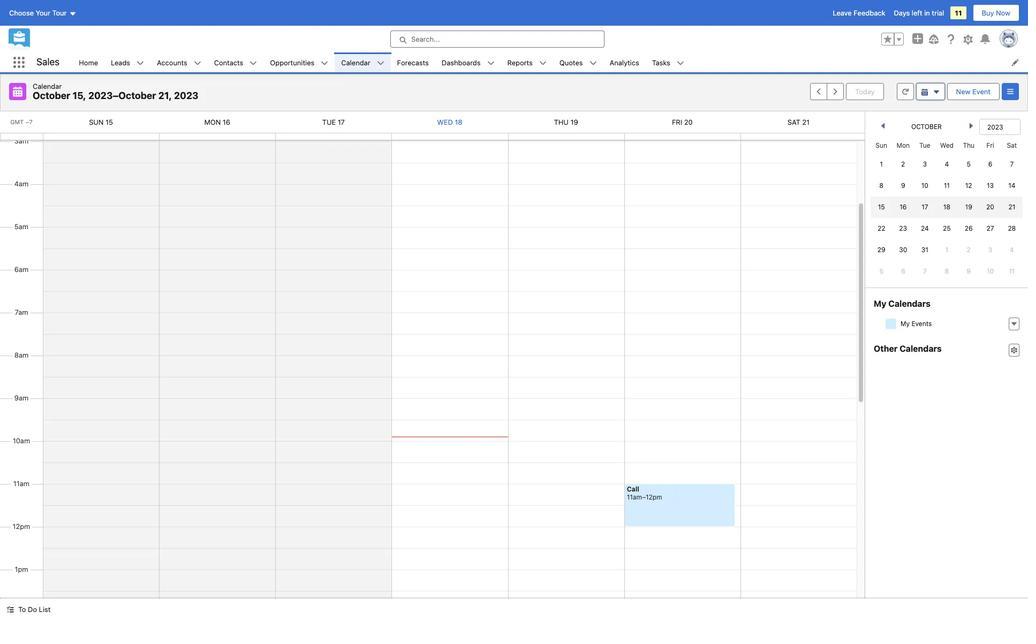 Task type: vqa. For each thing, say whether or not it's contained in the screenshot.


Task type: describe. For each thing, give the bounding box(es) containing it.
dashboards list item
[[435, 53, 501, 72]]

0 horizontal spatial 17
[[338, 118, 345, 126]]

contacts link
[[208, 53, 250, 72]]

gmt
[[10, 118, 24, 125]]

sat for sat 21
[[788, 118, 801, 126]]

buy now
[[982, 9, 1011, 17]]

text default image for opportunities
[[321, 59, 329, 67]]

call 11am–12pm
[[627, 485, 662, 501]]

1 horizontal spatial 1
[[946, 246, 949, 254]]

22
[[878, 224, 886, 233]]

11am–12pm
[[627, 493, 662, 501]]

my for my events
[[901, 320, 910, 328]]

17 inside grid
[[922, 203, 929, 211]]

home link
[[72, 53, 104, 72]]

13
[[987, 182, 994, 190]]

text default image inside to do list button
[[6, 606, 14, 614]]

1 vertical spatial 2
[[967, 246, 971, 254]]

fri for fri 20
[[672, 118, 683, 126]]

text default image for quotes
[[590, 59, 597, 67]]

opportunities
[[270, 58, 315, 67]]

sat for sat
[[1007, 141, 1017, 149]]

wed 18 button
[[437, 118, 463, 126]]

12
[[966, 182, 973, 190]]

mon for mon 16
[[204, 118, 221, 126]]

new
[[957, 87, 971, 96]]

15 inside grid
[[878, 203, 885, 211]]

dashboards
[[442, 58, 481, 67]]

opportunities link
[[264, 53, 321, 72]]

28
[[1008, 224, 1016, 233]]

3am
[[14, 137, 29, 145]]

calendar october 15, 2023–october 21, 2023
[[33, 82, 199, 101]]

opportunities list item
[[264, 53, 335, 72]]

home
[[79, 58, 98, 67]]

2023–october
[[88, 90, 156, 101]]

contacts
[[214, 58, 243, 67]]

calendar for calendar
[[341, 58, 371, 67]]

fri 20 button
[[672, 118, 693, 126]]

12pm
[[13, 522, 30, 531]]

tue for tue
[[920, 141, 931, 149]]

21,
[[158, 90, 172, 101]]

leave feedback link
[[833, 9, 886, 17]]

1pm
[[15, 565, 28, 574]]

9am
[[14, 394, 29, 402]]

accounts link
[[151, 53, 194, 72]]

my calendars
[[874, 299, 931, 309]]

buy
[[982, 9, 995, 17]]

tue 17 button
[[322, 118, 345, 126]]

0 horizontal spatial 21
[[803, 118, 810, 126]]

0 horizontal spatial 6
[[902, 267, 906, 275]]

1 vertical spatial 7
[[924, 267, 927, 275]]

mon 16 button
[[204, 118, 230, 126]]

1 vertical spatial 11
[[944, 182, 950, 190]]

0 vertical spatial 11
[[955, 9, 962, 17]]

7am
[[15, 308, 28, 317]]

reports list item
[[501, 53, 553, 72]]

sun for sun
[[876, 141, 888, 149]]

other
[[874, 344, 898, 354]]

mon for mon
[[897, 141, 910, 149]]

analytics link
[[604, 53, 646, 72]]

26
[[965, 224, 973, 233]]

days
[[894, 9, 910, 17]]

14
[[1009, 182, 1016, 190]]

27
[[987, 224, 995, 233]]

0 vertical spatial 9
[[902, 182, 906, 190]]

fri for fri
[[987, 141, 995, 149]]

leads list item
[[104, 53, 151, 72]]

30
[[900, 246, 908, 254]]

leads
[[111, 58, 130, 67]]

text default image for accounts
[[194, 59, 201, 67]]

now
[[996, 9, 1011, 17]]

1 vertical spatial 21
[[1009, 203, 1016, 211]]

0 horizontal spatial 10
[[922, 182, 929, 190]]

sun for sun 15
[[89, 118, 104, 126]]

calendar link
[[335, 53, 377, 72]]

1 horizontal spatial 7
[[1011, 160, 1014, 168]]

my for my calendars
[[874, 299, 887, 309]]

my events
[[901, 320, 932, 328]]

quotes list item
[[553, 53, 604, 72]]

forecasts
[[397, 58, 429, 67]]

feedback
[[854, 9, 886, 17]]

call link
[[627, 485, 640, 493]]

today button
[[847, 83, 884, 100]]

accounts list item
[[151, 53, 208, 72]]

do
[[28, 605, 37, 614]]

20 inside grid
[[987, 203, 995, 211]]

choose your tour button
[[9, 4, 77, 21]]

leads link
[[104, 53, 137, 72]]

sun 15
[[89, 118, 113, 126]]

quotes link
[[553, 53, 590, 72]]

10am
[[13, 437, 30, 445]]

1 vertical spatial 4
[[1010, 246, 1015, 254]]

sun 15 button
[[89, 118, 113, 126]]

calendar for calendar october 15, 2023–october 21, 2023
[[33, 82, 62, 91]]

wed for wed
[[941, 141, 954, 149]]

1 vertical spatial 3
[[989, 246, 993, 254]]

tasks link
[[646, 53, 677, 72]]

0 horizontal spatial 2
[[902, 160, 906, 168]]

new event
[[957, 87, 991, 96]]

0 horizontal spatial 4
[[945, 160, 949, 168]]

−7
[[25, 118, 33, 125]]

2 vertical spatial 11
[[1009, 267, 1015, 275]]

tue 17
[[322, 118, 345, 126]]

0 horizontal spatial 1
[[880, 160, 883, 168]]

fri 20
[[672, 118, 693, 126]]

trial
[[932, 9, 945, 17]]

15,
[[73, 90, 86, 101]]

days left in trial
[[894, 9, 945, 17]]



Task type: locate. For each thing, give the bounding box(es) containing it.
5
[[967, 160, 971, 168], [880, 267, 884, 275]]

text default image
[[487, 59, 495, 67], [539, 59, 547, 67], [677, 59, 685, 67], [1011, 320, 1018, 328], [1011, 347, 1018, 354]]

text default image left forecasts
[[377, 59, 384, 67]]

1 horizontal spatial fri
[[987, 141, 995, 149]]

0 horizontal spatial 11
[[944, 182, 950, 190]]

buy now button
[[973, 4, 1020, 21]]

calendars down events
[[900, 344, 942, 354]]

choose
[[9, 9, 34, 17]]

group left today button
[[811, 83, 845, 100]]

21
[[803, 118, 810, 126], [1009, 203, 1016, 211]]

hide items image
[[886, 319, 897, 329]]

list
[[39, 605, 51, 614]]

1 horizontal spatial 15
[[878, 203, 885, 211]]

0 horizontal spatial group
[[811, 83, 845, 100]]

0 vertical spatial my
[[874, 299, 887, 309]]

event
[[973, 87, 991, 96]]

1 vertical spatial my
[[901, 320, 910, 328]]

6
[[989, 160, 993, 168], [902, 267, 906, 275]]

11 down 28
[[1009, 267, 1015, 275]]

0 horizontal spatial 15
[[106, 118, 113, 126]]

8 down 25
[[945, 267, 949, 275]]

1 vertical spatial sun
[[876, 141, 888, 149]]

1 vertical spatial group
[[811, 83, 845, 100]]

choose your tour
[[9, 9, 67, 17]]

9 down the 26
[[967, 267, 971, 275]]

10
[[922, 182, 929, 190], [987, 267, 994, 275]]

sun
[[89, 118, 104, 126], [876, 141, 888, 149]]

0 vertical spatial mon
[[204, 118, 221, 126]]

leave
[[833, 9, 852, 17]]

11
[[955, 9, 962, 17], [944, 182, 950, 190], [1009, 267, 1015, 275]]

mon
[[204, 118, 221, 126], [897, 141, 910, 149]]

1 vertical spatial 6
[[902, 267, 906, 275]]

1 vertical spatial 18
[[944, 203, 951, 211]]

0 vertical spatial tue
[[322, 118, 336, 126]]

contacts list item
[[208, 53, 264, 72]]

grid containing sun
[[871, 137, 1023, 282]]

text default image left to
[[6, 606, 14, 614]]

1 horizontal spatial 19
[[966, 203, 973, 211]]

text default image for reports
[[539, 59, 547, 67]]

10 down 27
[[987, 267, 994, 275]]

reports link
[[501, 53, 539, 72]]

0 vertical spatial wed
[[437, 118, 453, 126]]

1 horizontal spatial 21
[[1009, 203, 1016, 211]]

wed inside grid
[[941, 141, 954, 149]]

1 horizontal spatial 2
[[967, 246, 971, 254]]

1 horizontal spatial my
[[901, 320, 910, 328]]

text default image right contacts
[[250, 59, 257, 67]]

0 horizontal spatial thu
[[554, 118, 569, 126]]

sales
[[36, 56, 60, 68]]

dashboards link
[[435, 53, 487, 72]]

text default image
[[137, 59, 144, 67], [194, 59, 201, 67], [250, 59, 257, 67], [321, 59, 329, 67], [377, 59, 384, 67], [590, 59, 597, 67], [6, 606, 14, 614]]

2023
[[174, 90, 199, 101]]

thu 19
[[554, 118, 578, 126]]

left
[[912, 9, 923, 17]]

calendar inside calendar october 15, 2023–october 21, 2023
[[33, 82, 62, 91]]

5 down 29
[[880, 267, 884, 275]]

1 vertical spatial calendars
[[900, 344, 942, 354]]

accounts
[[157, 58, 187, 67]]

thu 19 button
[[554, 118, 578, 126]]

0 vertical spatial 17
[[338, 118, 345, 126]]

0 vertical spatial 18
[[455, 118, 463, 126]]

0 vertical spatial 4
[[945, 160, 949, 168]]

17
[[338, 118, 345, 126], [922, 203, 929, 211]]

0 vertical spatial 5
[[967, 160, 971, 168]]

search... button
[[391, 31, 605, 48]]

11am
[[13, 479, 30, 488]]

text default image right accounts
[[194, 59, 201, 67]]

5am
[[14, 222, 28, 231]]

5 up 12 at the right top
[[967, 160, 971, 168]]

1 vertical spatial october
[[912, 123, 942, 131]]

23
[[900, 224, 908, 233]]

0 horizontal spatial 18
[[455, 118, 463, 126]]

0 vertical spatial 1
[[880, 160, 883, 168]]

thu for thu 19
[[554, 118, 569, 126]]

text default image inside reports list item
[[539, 59, 547, 67]]

tasks
[[652, 58, 671, 67]]

1 horizontal spatial sun
[[876, 141, 888, 149]]

11 right trial
[[955, 9, 962, 17]]

0 horizontal spatial 16
[[223, 118, 230, 126]]

text default image inside tasks list item
[[677, 59, 685, 67]]

gmt −7
[[10, 118, 33, 125]]

1 horizontal spatial 10
[[987, 267, 994, 275]]

0 horizontal spatial mon
[[204, 118, 221, 126]]

group down days
[[882, 33, 904, 46]]

10 up 24
[[922, 182, 929, 190]]

text default image for dashboards
[[487, 59, 495, 67]]

wed 18
[[437, 118, 463, 126]]

my up hide items image on the bottom right of page
[[874, 299, 887, 309]]

calendars
[[889, 299, 931, 309], [900, 344, 942, 354]]

0 vertical spatial group
[[882, 33, 904, 46]]

1 horizontal spatial 11
[[955, 9, 962, 17]]

9 up 23
[[902, 182, 906, 190]]

text default image right the leads
[[137, 59, 144, 67]]

in
[[925, 9, 930, 17]]

sat 21 button
[[788, 118, 810, 126]]

wed for wed 18
[[437, 118, 453, 126]]

6 up 13
[[989, 160, 993, 168]]

9
[[902, 182, 906, 190], [967, 267, 971, 275]]

1 horizontal spatial 16
[[900, 203, 907, 211]]

0 vertical spatial 21
[[803, 118, 810, 126]]

8 up 22
[[880, 182, 884, 190]]

1 vertical spatial wed
[[941, 141, 954, 149]]

31
[[922, 246, 929, 254]]

events
[[912, 320, 932, 328]]

quotes
[[560, 58, 583, 67]]

0 horizontal spatial 19
[[571, 118, 578, 126]]

3
[[923, 160, 927, 168], [989, 246, 993, 254]]

1 vertical spatial 5
[[880, 267, 884, 275]]

0 vertical spatial 7
[[1011, 160, 1014, 168]]

0 vertical spatial 15
[[106, 118, 113, 126]]

0 horizontal spatial 5
[[880, 267, 884, 275]]

4
[[945, 160, 949, 168], [1010, 246, 1015, 254]]

0 horizontal spatial my
[[874, 299, 887, 309]]

text default image for calendar
[[377, 59, 384, 67]]

thu for thu
[[963, 141, 975, 149]]

1 vertical spatial fri
[[987, 141, 995, 149]]

24
[[921, 224, 929, 233]]

0 vertical spatial calendars
[[889, 299, 931, 309]]

11 left 12 at the right top
[[944, 182, 950, 190]]

today
[[856, 87, 875, 96]]

text default image inside leads list item
[[137, 59, 144, 67]]

1 vertical spatial 20
[[987, 203, 995, 211]]

text default image for leads
[[137, 59, 144, 67]]

1 horizontal spatial 5
[[967, 160, 971, 168]]

calendar list item
[[335, 53, 391, 72]]

tue for tue 17
[[322, 118, 336, 126]]

0 horizontal spatial 9
[[902, 182, 906, 190]]

text default image right quotes
[[590, 59, 597, 67]]

text default image inside "contacts" list item
[[250, 59, 257, 67]]

1 horizontal spatial sat
[[1007, 141, 1017, 149]]

grid
[[871, 137, 1023, 282]]

1 vertical spatial 19
[[966, 203, 973, 211]]

calendars for my calendars
[[889, 299, 931, 309]]

1 vertical spatial 8
[[945, 267, 949, 275]]

1 horizontal spatial 4
[[1010, 246, 1015, 254]]

calendar inside list item
[[341, 58, 371, 67]]

1 vertical spatial calendar
[[33, 82, 62, 91]]

0 horizontal spatial fri
[[672, 118, 683, 126]]

1 horizontal spatial group
[[882, 33, 904, 46]]

tour
[[52, 9, 67, 17]]

search...
[[411, 35, 440, 43]]

1 vertical spatial 17
[[922, 203, 929, 211]]

0 horizontal spatial 20
[[684, 118, 693, 126]]

1 horizontal spatial 8
[[945, 267, 949, 275]]

15
[[106, 118, 113, 126], [878, 203, 885, 211]]

0 horizontal spatial sun
[[89, 118, 104, 126]]

other calendars
[[874, 344, 942, 354]]

my right hide items image on the bottom right of page
[[901, 320, 910, 328]]

2
[[902, 160, 906, 168], [967, 246, 971, 254]]

6 down 30 in the right of the page
[[902, 267, 906, 275]]

to do list
[[18, 605, 51, 614]]

1 vertical spatial mon
[[897, 141, 910, 149]]

1 horizontal spatial mon
[[897, 141, 910, 149]]

0 vertical spatial october
[[33, 90, 70, 101]]

0 vertical spatial sat
[[788, 118, 801, 126]]

tue inside grid
[[920, 141, 931, 149]]

analytics
[[610, 58, 640, 67]]

1 horizontal spatial thu
[[963, 141, 975, 149]]

1 horizontal spatial october
[[912, 123, 942, 131]]

0 vertical spatial calendar
[[341, 58, 371, 67]]

text default image inside calendar list item
[[377, 59, 384, 67]]

list containing home
[[72, 53, 1029, 72]]

1
[[880, 160, 883, 168], [946, 246, 949, 254]]

0 horizontal spatial wed
[[437, 118, 453, 126]]

text default image for contacts
[[250, 59, 257, 67]]

text default image inside dashboards list item
[[487, 59, 495, 67]]

calendars up my events
[[889, 299, 931, 309]]

reports
[[508, 58, 533, 67]]

your
[[36, 9, 50, 17]]

1 vertical spatial 9
[[967, 267, 971, 275]]

6am
[[14, 265, 29, 274]]

list
[[72, 53, 1029, 72]]

call
[[627, 485, 640, 493]]

0 vertical spatial fri
[[672, 118, 683, 126]]

group
[[882, 33, 904, 46], [811, 83, 845, 100]]

calendars for other calendars
[[900, 344, 942, 354]]

october
[[33, 90, 70, 101], [912, 123, 942, 131]]

1 vertical spatial 10
[[987, 267, 994, 275]]

1 vertical spatial thu
[[963, 141, 975, 149]]

text default image left calendar link on the top of the page
[[321, 59, 329, 67]]

19 inside grid
[[966, 203, 973, 211]]

text default image inside accounts list item
[[194, 59, 201, 67]]

0 vertical spatial 8
[[880, 182, 884, 190]]

7 down "31"
[[924, 267, 927, 275]]

1 horizontal spatial 9
[[967, 267, 971, 275]]

mon 16
[[204, 118, 230, 126]]

text default image inside the quotes list item
[[590, 59, 597, 67]]

1 horizontal spatial 6
[[989, 160, 993, 168]]

1 vertical spatial tue
[[920, 141, 931, 149]]

1 vertical spatial 1
[[946, 246, 949, 254]]

october inside calendar october 15, 2023–october 21, 2023
[[33, 90, 70, 101]]

sun inside grid
[[876, 141, 888, 149]]

1 horizontal spatial tue
[[920, 141, 931, 149]]

29
[[878, 246, 886, 254]]

0 vertical spatial 20
[[684, 118, 693, 126]]

0 vertical spatial 3
[[923, 160, 927, 168]]

0 vertical spatial sun
[[89, 118, 104, 126]]

1 vertical spatial sat
[[1007, 141, 1017, 149]]

forecasts link
[[391, 53, 435, 72]]

0 horizontal spatial 8
[[880, 182, 884, 190]]

0 vertical spatial 6
[[989, 160, 993, 168]]

4am
[[14, 179, 29, 188]]

15 up 22
[[878, 203, 885, 211]]

to do list button
[[0, 599, 57, 620]]

18
[[455, 118, 463, 126], [944, 203, 951, 211]]

1 vertical spatial 15
[[878, 203, 885, 211]]

15 down 2023–october
[[106, 118, 113, 126]]

1 vertical spatial 16
[[900, 203, 907, 211]]

7 up the 14
[[1011, 160, 1014, 168]]

text default image for tasks
[[677, 59, 685, 67]]

7
[[1011, 160, 1014, 168], [924, 267, 927, 275]]

0 vertical spatial 10
[[922, 182, 929, 190]]

25
[[943, 224, 951, 233]]

calendar
[[341, 58, 371, 67], [33, 82, 62, 91]]

0 horizontal spatial 7
[[924, 267, 927, 275]]

to
[[18, 605, 26, 614]]

tasks list item
[[646, 53, 691, 72]]

text default image inside opportunities list item
[[321, 59, 329, 67]]

sat 21
[[788, 118, 810, 126]]

leave feedback
[[833, 9, 886, 17]]

0 horizontal spatial calendar
[[33, 82, 62, 91]]



